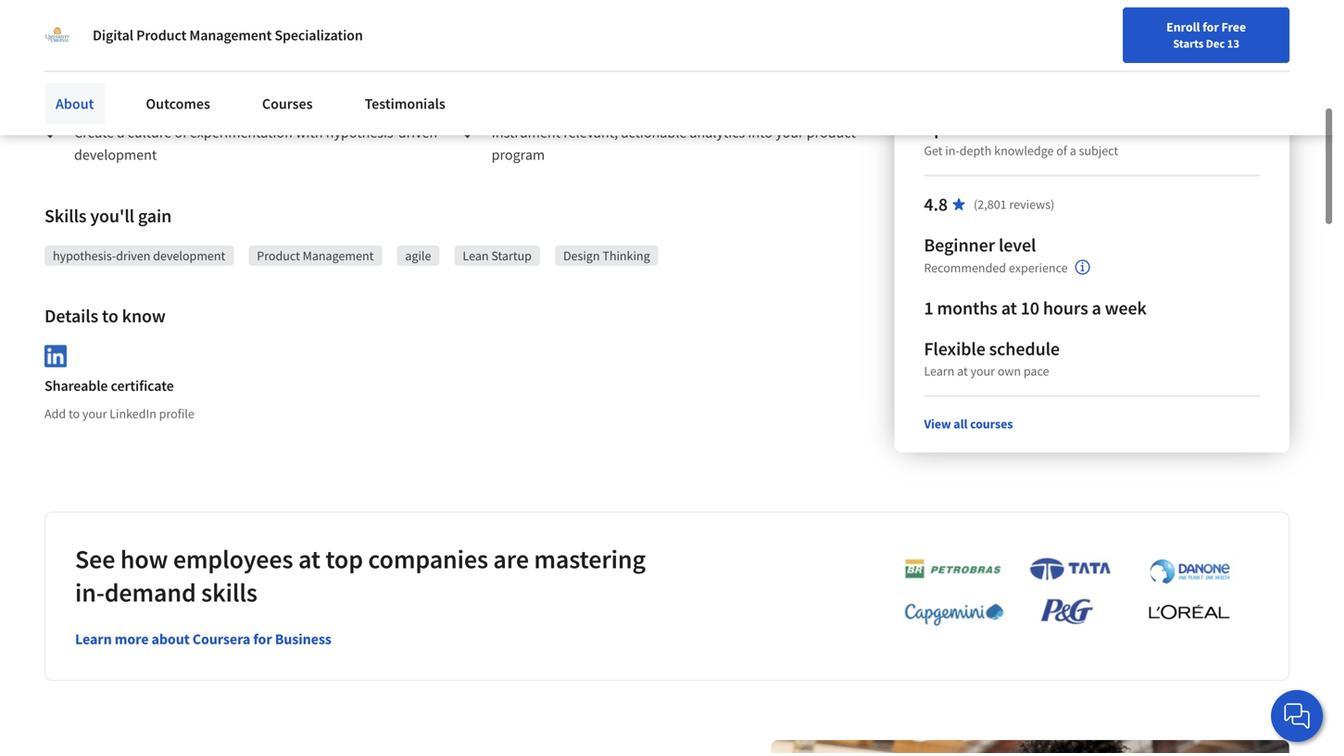 Task type: locate. For each thing, give the bounding box(es) containing it.
skills
[[201, 577, 257, 609]]

months
[[937, 297, 998, 320]]

development inside the create a culture of experimentation with hypothesis-driven development
[[74, 146, 157, 164]]

5
[[1048, 117, 1058, 140]]

1 create from the top
[[74, 64, 114, 82]]

0 horizontal spatial in-
[[75, 577, 104, 609]]

at inside flexible schedule learn at your own pace
[[957, 363, 968, 380]]

lean startup
[[463, 247, 532, 264]]

courses
[[970, 416, 1013, 433]]

beginner level
[[924, 234, 1036, 257]]

create
[[74, 64, 114, 82], [74, 123, 114, 142]]

testimonials
[[365, 95, 446, 113]]

specialization inside specialization - 5 course series get in-depth knowledge of a subject
[[924, 117, 1035, 140]]

details
[[44, 304, 98, 328]]

1 vertical spatial development
[[153, 247, 225, 264]]

chat with us image
[[1283, 702, 1312, 731]]

a left culture
[[117, 123, 125, 142]]

specialization up that at top
[[275, 26, 363, 44]]

create for create a culture of experimentation with hypothesis-driven development
[[74, 123, 114, 142]]

1 horizontal spatial driven
[[398, 123, 438, 142]]

0 vertical spatial in-
[[946, 142, 960, 159]]

manage
[[144, 64, 194, 82]]

at inside see how employees at top companies are mastering in-demand skills
[[298, 543, 321, 576]]

learn more about coursera for business
[[75, 630, 332, 649]]

1 horizontal spatial for
[[1203, 19, 1219, 35]]

digital
[[93, 26, 133, 44]]

0 vertical spatial to
[[102, 304, 118, 328]]

0 horizontal spatial of
[[175, 123, 187, 142]]

1 vertical spatial to
[[69, 406, 80, 422]]

1 vertical spatial learn
[[75, 630, 112, 649]]

0 horizontal spatial specialization
[[275, 26, 363, 44]]

details to know
[[44, 304, 166, 328]]

1 vertical spatial specialization
[[924, 117, 1035, 140]]

courses
[[262, 95, 313, 113]]

you'll left learn
[[89, 23, 133, 46]]

1 vertical spatial create
[[74, 123, 114, 142]]

1 horizontal spatial and
[[117, 64, 141, 82]]

in- right get
[[946, 142, 960, 159]]

of down outcomes on the top of the page
[[175, 123, 187, 142]]

at left top
[[298, 543, 321, 576]]

2 create from the top
[[74, 123, 114, 142]]

0 horizontal spatial and
[[74, 86, 98, 105]]

employees
[[173, 543, 293, 576]]

you'll
[[89, 23, 133, 46], [90, 204, 134, 228]]

add to your linkedin profile
[[44, 406, 194, 422]]

0 horizontal spatial learn
[[75, 630, 112, 649]]

pace
[[1024, 363, 1050, 380]]

for left business
[[253, 630, 272, 649]]

reviews)
[[1010, 196, 1055, 213]]

your left own
[[971, 363, 995, 380]]

management up team
[[189, 26, 272, 44]]

level
[[999, 234, 1036, 257]]

your right into
[[776, 123, 804, 142]]

learn left "more"
[[75, 630, 112, 649]]

1 horizontal spatial learn
[[924, 363, 955, 380]]

how
[[120, 543, 168, 576]]

driven inside the create a culture of experimentation with hypothesis-driven development
[[398, 123, 438, 142]]

None search field
[[264, 12, 570, 49]]

driven down testimonials
[[398, 123, 438, 142]]

with inside lead from the front with actionable design narrative on your customers
[[614, 64, 642, 82]]

1 vertical spatial in-
[[75, 577, 104, 609]]

-
[[1039, 117, 1045, 140]]

driven down gain
[[116, 247, 151, 264]]

to right add on the left of page
[[69, 406, 80, 422]]

development down culture
[[74, 146, 157, 164]]

create up about
[[74, 64, 114, 82]]

1 horizontal spatial at
[[957, 363, 968, 380]]

1 months at 10 hours a week
[[924, 297, 1147, 320]]

with right front
[[614, 64, 642, 82]]

your inside lead from the front with actionable design narrative on your customers
[[835, 64, 863, 82]]

hypothesis- inside the create a culture of experimentation with hypothesis-driven development
[[326, 123, 398, 142]]

autonomy
[[101, 86, 165, 105]]

0 vertical spatial development
[[74, 146, 157, 164]]

learn down flexible
[[924, 363, 955, 380]]

0 vertical spatial with
[[614, 64, 642, 82]]

mastering
[[534, 543, 646, 576]]

enroll
[[1167, 19, 1200, 35]]

and left autonomy
[[74, 86, 98, 105]]

a left team
[[197, 64, 204, 82]]

create inside create and manage a team charter that drives alignment and autonomy
[[74, 64, 114, 82]]

of
[[175, 123, 187, 142], [1057, 142, 1068, 159]]

1 vertical spatial with
[[296, 123, 323, 142]]

of inside the create a culture of experimentation with hypothesis-driven development
[[175, 123, 187, 142]]

0 vertical spatial create
[[74, 64, 114, 82]]

0 vertical spatial product
[[136, 26, 187, 44]]

your inside flexible schedule learn at your own pace
[[971, 363, 995, 380]]

to left the know
[[102, 304, 118, 328]]

0 vertical spatial hypothesis-
[[326, 123, 398, 142]]

for up dec
[[1203, 19, 1219, 35]]

in- inside specialization - 5 course series get in-depth knowledge of a subject
[[946, 142, 960, 159]]

at
[[1002, 297, 1017, 320], [957, 363, 968, 380], [298, 543, 321, 576]]

1 horizontal spatial in-
[[946, 142, 960, 159]]

1 vertical spatial actionable
[[621, 123, 687, 142]]

0 horizontal spatial with
[[296, 123, 323, 142]]

1 horizontal spatial management
[[303, 247, 374, 264]]

1 horizontal spatial of
[[1057, 142, 1068, 159]]

learn
[[137, 23, 177, 46]]

at down flexible
[[957, 363, 968, 380]]

and
[[117, 64, 141, 82], [74, 86, 98, 105]]

0 vertical spatial at
[[1002, 297, 1017, 320]]

instrument relevant, actionable analytics into your product program
[[492, 123, 859, 164]]

0 vertical spatial for
[[1203, 19, 1219, 35]]

0 horizontal spatial for
[[253, 630, 272, 649]]

for
[[1203, 19, 1219, 35], [253, 630, 272, 649]]

own
[[998, 363, 1021, 380]]

schedule
[[989, 338, 1060, 361]]

to for your
[[69, 406, 80, 422]]

linkedin
[[110, 406, 157, 422]]

create down about
[[74, 123, 114, 142]]

companies
[[368, 543, 488, 576]]

1 vertical spatial at
[[957, 363, 968, 380]]

0 vertical spatial actionable
[[644, 64, 710, 82]]

(2,801
[[974, 196, 1007, 213]]

0 vertical spatial you'll
[[89, 23, 133, 46]]

university of virginia image
[[44, 22, 70, 48]]

1 vertical spatial you'll
[[90, 204, 134, 228]]

of down 5
[[1057, 142, 1068, 159]]

product
[[136, 26, 187, 44], [257, 247, 300, 264]]

management
[[189, 26, 272, 44], [303, 247, 374, 264]]

1
[[924, 297, 934, 320]]

recommended experience
[[924, 260, 1068, 276]]

certificate
[[111, 377, 174, 395]]

you'll left gain
[[90, 204, 134, 228]]

in-
[[946, 142, 960, 159], [75, 577, 104, 609]]

development down gain
[[153, 247, 225, 264]]

with down courses at the left of the page
[[296, 123, 323, 142]]

0 vertical spatial learn
[[924, 363, 955, 380]]

culture
[[128, 123, 172, 142]]

and up autonomy
[[117, 64, 141, 82]]

1 horizontal spatial with
[[614, 64, 642, 82]]

hypothesis- down testimonials
[[326, 123, 398, 142]]

agile
[[405, 247, 431, 264]]

0 horizontal spatial to
[[69, 406, 80, 422]]

management left agile
[[303, 247, 374, 264]]

learn more about coursera for business link
[[75, 630, 332, 649]]

create inside the create a culture of experimentation with hypothesis-driven development
[[74, 123, 114, 142]]

create a culture of experimentation with hypothesis-driven development
[[74, 123, 441, 164]]

1 vertical spatial and
[[74, 86, 98, 105]]

specialization up depth
[[924, 117, 1035, 140]]

actionable left design
[[644, 64, 710, 82]]

at left 10
[[1002, 297, 1017, 320]]

1 horizontal spatial specialization
[[924, 117, 1035, 140]]

of inside specialization - 5 course series get in-depth knowledge of a subject
[[1057, 142, 1068, 159]]

hypothesis-driven development
[[53, 247, 225, 264]]

0 vertical spatial management
[[189, 26, 272, 44]]

2 vertical spatial at
[[298, 543, 321, 576]]

hypothesis-
[[326, 123, 398, 142], [53, 247, 116, 264]]

0 vertical spatial driven
[[398, 123, 438, 142]]

to for know
[[102, 304, 118, 328]]

top
[[326, 543, 363, 576]]

get
[[924, 142, 943, 159]]

menu item
[[980, 19, 1100, 79]]

dec
[[1206, 36, 1225, 51]]

a
[[197, 64, 204, 82], [117, 123, 125, 142], [1070, 142, 1077, 159], [1092, 297, 1102, 320]]

1 horizontal spatial hypothesis-
[[326, 123, 398, 142]]

gain
[[138, 204, 172, 228]]

free
[[1222, 19, 1247, 35]]

actionable down lead from the front with actionable design narrative on your customers
[[621, 123, 687, 142]]

outcomes
[[146, 95, 210, 113]]

a left subject
[[1070, 142, 1077, 159]]

you'll for skills
[[90, 204, 134, 228]]

hypothesis- down skills at left top
[[53, 247, 116, 264]]

1 vertical spatial product
[[257, 247, 300, 264]]

specialization
[[275, 26, 363, 44], [924, 117, 1035, 140]]

from
[[525, 64, 554, 82]]

beginner
[[924, 234, 995, 257]]

a inside create and manage a team charter that drives alignment and autonomy
[[197, 64, 204, 82]]

thinking
[[603, 247, 650, 264]]

in- down see
[[75, 577, 104, 609]]

1 horizontal spatial to
[[102, 304, 118, 328]]

lead from the front with actionable design narrative on your customers
[[492, 64, 866, 105]]

your
[[835, 64, 863, 82], [776, 123, 804, 142], [971, 363, 995, 380], [82, 406, 107, 422]]

your right the on
[[835, 64, 863, 82]]

0 horizontal spatial hypothesis-
[[53, 247, 116, 264]]

0 horizontal spatial driven
[[116, 247, 151, 264]]

0 horizontal spatial at
[[298, 543, 321, 576]]

to
[[102, 304, 118, 328], [69, 406, 80, 422]]

business
[[275, 630, 332, 649]]

0 vertical spatial specialization
[[275, 26, 363, 44]]

about
[[152, 630, 190, 649]]

1 vertical spatial hypothesis-
[[53, 247, 116, 264]]

1 vertical spatial for
[[253, 630, 272, 649]]



Task type: describe. For each thing, give the bounding box(es) containing it.
digital product management specialization
[[93, 26, 363, 44]]

skills
[[44, 204, 87, 228]]

flexible
[[924, 338, 986, 361]]

at for flexible schedule learn at your own pace
[[957, 363, 968, 380]]

view all courses
[[924, 416, 1013, 433]]

experimentation
[[190, 123, 293, 142]]

experience
[[1009, 260, 1068, 276]]

0 vertical spatial and
[[117, 64, 141, 82]]

startup
[[491, 247, 532, 264]]

all
[[954, 416, 968, 433]]

courses link
[[251, 83, 324, 124]]

about link
[[44, 83, 105, 124]]

recommended
[[924, 260, 1007, 276]]

see
[[75, 543, 115, 576]]

create for create and manage a team charter that drives alignment and autonomy
[[74, 64, 114, 82]]

course
[[1061, 117, 1113, 140]]

hours
[[1043, 297, 1089, 320]]

series
[[1117, 117, 1163, 140]]

lean
[[463, 247, 489, 264]]

program
[[492, 146, 545, 164]]

narrative
[[757, 64, 813, 82]]

a inside specialization - 5 course series get in-depth knowledge of a subject
[[1070, 142, 1077, 159]]

design
[[563, 247, 600, 264]]

2 horizontal spatial at
[[1002, 297, 1017, 320]]

team
[[207, 64, 239, 82]]

on
[[816, 64, 832, 82]]

knowledge
[[995, 142, 1054, 159]]

1 vertical spatial management
[[303, 247, 374, 264]]

starts
[[1173, 36, 1204, 51]]

shareable
[[44, 377, 108, 395]]

create and manage a team charter that drives alignment and autonomy
[[74, 64, 425, 105]]

coursera enterprise logos image
[[877, 557, 1247, 637]]

outcomes link
[[135, 83, 221, 124]]

a left week
[[1092, 297, 1102, 320]]

design thinking
[[563, 247, 650, 264]]

what you'll learn
[[44, 23, 177, 46]]

actionable inside lead from the front with actionable design narrative on your customers
[[644, 64, 710, 82]]

your inside instrument relevant, actionable analytics into your product program
[[776, 123, 804, 142]]

coursera image
[[22, 15, 140, 45]]

instrument
[[492, 123, 561, 142]]

into
[[748, 123, 773, 142]]

the
[[557, 64, 578, 82]]

(2,801 reviews)
[[974, 196, 1055, 213]]

0 horizontal spatial management
[[189, 26, 272, 44]]

0 horizontal spatial product
[[136, 26, 187, 44]]

4.8
[[924, 193, 948, 216]]

in- inside see how employees at top companies are mastering in-demand skills
[[75, 577, 104, 609]]

for inside enroll for free starts dec 13
[[1203, 19, 1219, 35]]

1 vertical spatial driven
[[116, 247, 151, 264]]

profile
[[159, 406, 194, 422]]

front
[[581, 64, 611, 82]]

analytics
[[690, 123, 745, 142]]

add
[[44, 406, 66, 422]]

learn inside flexible schedule learn at your own pace
[[924, 363, 955, 380]]

shareable certificate
[[44, 377, 174, 395]]

enroll for free starts dec 13
[[1167, 19, 1247, 51]]

skills you'll gain
[[44, 204, 172, 228]]

at for see how employees at top companies are mastering in-demand skills
[[298, 543, 321, 576]]

view all courses link
[[924, 416, 1013, 433]]

testimonials link
[[354, 83, 457, 124]]

1 horizontal spatial product
[[257, 247, 300, 264]]

product management
[[257, 247, 374, 264]]

13
[[1228, 36, 1240, 51]]

information about difficulty level pre-requisites. image
[[1076, 260, 1090, 275]]

see how employees at top companies are mastering in-demand skills
[[75, 543, 646, 609]]

subject
[[1079, 142, 1119, 159]]

design
[[713, 64, 754, 82]]

specialization - 5 course series get in-depth knowledge of a subject
[[924, 117, 1163, 159]]

coursera
[[193, 630, 250, 649]]

you'll for what
[[89, 23, 133, 46]]

lead
[[492, 64, 522, 82]]

week
[[1105, 297, 1147, 320]]

with inside the create a culture of experimentation with hypothesis-driven development
[[296, 123, 323, 142]]

more
[[115, 630, 149, 649]]

relevant,
[[564, 123, 618, 142]]

drives
[[318, 64, 355, 82]]

product
[[807, 123, 856, 142]]

demand
[[104, 577, 196, 609]]

view
[[924, 416, 951, 433]]

about
[[56, 95, 94, 113]]

flexible schedule learn at your own pace
[[924, 338, 1060, 380]]

show notifications image
[[1119, 23, 1141, 45]]

know
[[122, 304, 166, 328]]

a inside the create a culture of experimentation with hypothesis-driven development
[[117, 123, 125, 142]]

your down shareable certificate
[[82, 406, 107, 422]]

alignment
[[358, 64, 422, 82]]

actionable inside instrument relevant, actionable analytics into your product program
[[621, 123, 687, 142]]

customers
[[492, 86, 556, 105]]

that
[[290, 64, 315, 82]]

what
[[44, 23, 85, 46]]

are
[[493, 543, 529, 576]]



Task type: vqa. For each thing, say whether or not it's contained in the screenshot.
certificate
yes



